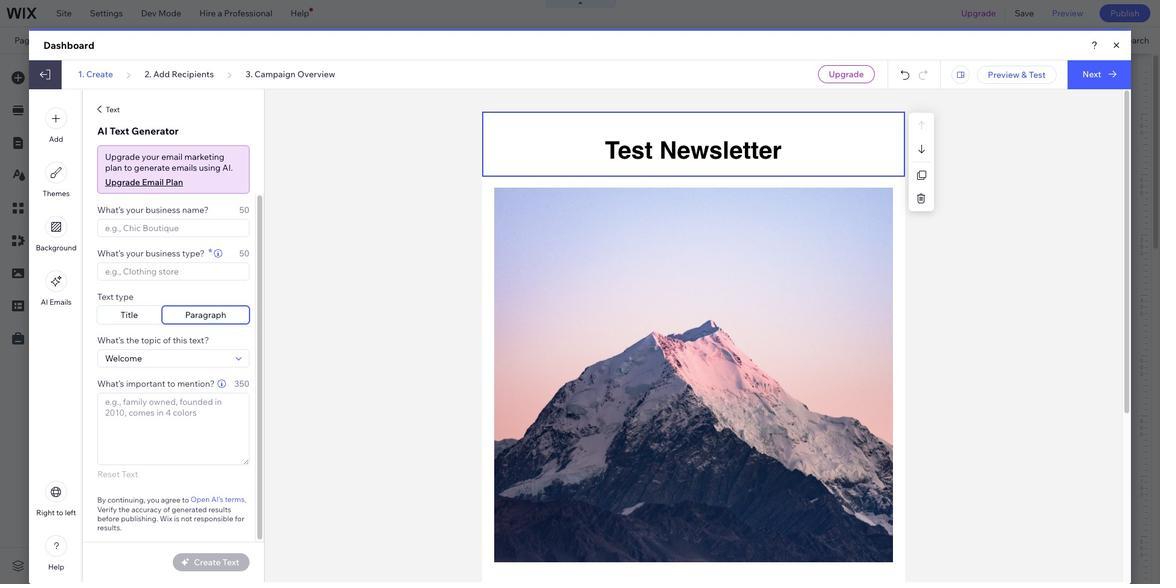 Task type: vqa. For each thing, say whether or not it's contained in the screenshot.
1 button
no



Task type: describe. For each thing, give the bounding box(es) containing it.
professional
[[224, 8, 272, 19]]

tools button
[[1039, 27, 1096, 54]]

help
[[291, 8, 309, 19]]

hire
[[199, 8, 216, 19]]

results
[[82, 35, 120, 46]]

preview
[[1052, 8, 1083, 19]]

search results
[[46, 35, 120, 46]]

connect
[[400, 35, 433, 46]]

domain
[[455, 35, 486, 46]]

publish button
[[1100, 4, 1151, 22]]

site
[[56, 8, 72, 19]]

dev mode
[[141, 8, 181, 19]]

mode
[[158, 8, 181, 19]]

settings
[[90, 8, 123, 19]]

100%
[[1008, 35, 1030, 46]]

hire a professional
[[199, 8, 272, 19]]



Task type: locate. For each thing, give the bounding box(es) containing it.
publish
[[1111, 8, 1140, 19]]

dev
[[141, 8, 157, 19]]

preview button
[[1043, 0, 1093, 27]]

?
[[1053, 85, 1057, 93]]

save
[[1015, 8, 1034, 19]]

a
[[218, 8, 222, 19]]

https://jamespeterson1902.wixsite.com/my-site connect your domain
[[208, 35, 486, 46]]

tools
[[1064, 35, 1085, 46]]

your
[[435, 35, 453, 46]]

site
[[380, 35, 394, 46]]

? button
[[1053, 85, 1057, 93]]

search button
[[1096, 27, 1160, 54]]

100% button
[[989, 27, 1038, 54]]

save button
[[1006, 0, 1043, 27]]

https://jamespeterson1902.wixsite.com/my-
[[208, 35, 380, 46]]

search
[[1122, 35, 1149, 46]]

upgrade
[[961, 8, 996, 19]]

search
[[46, 35, 81, 46]]



